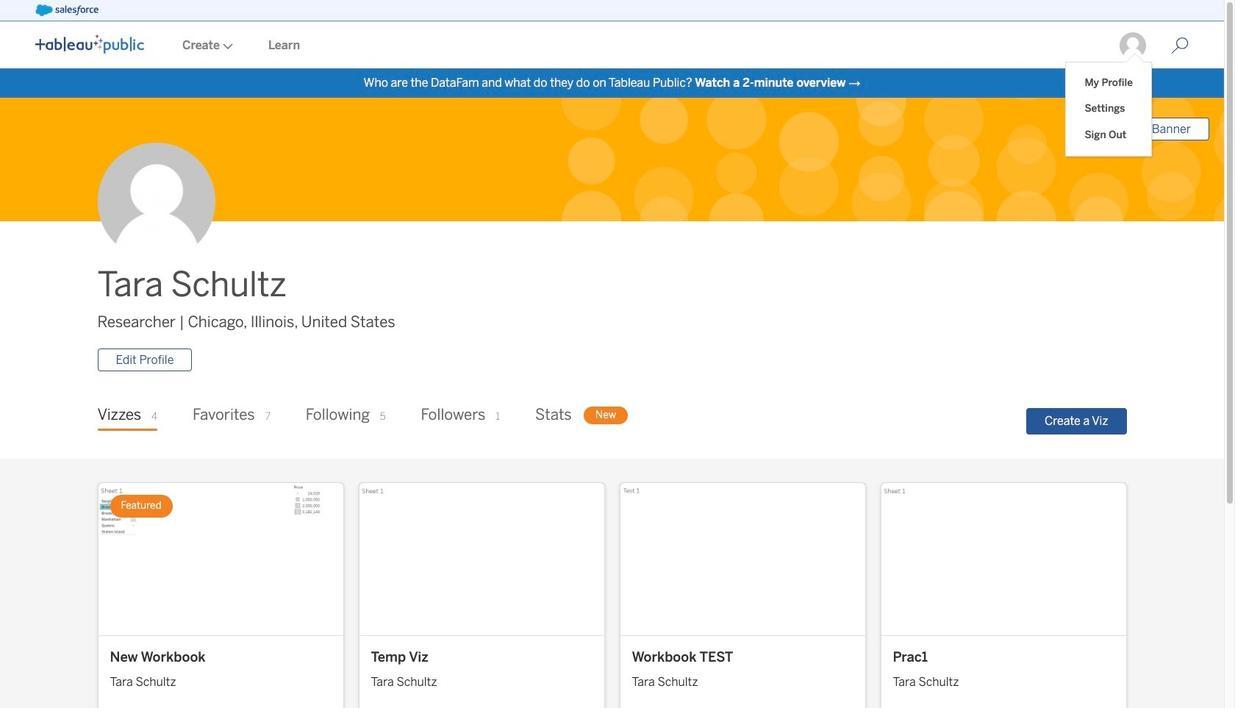Task type: vqa. For each thing, say whether or not it's contained in the screenshot.
avatar
yes



Task type: describe. For each thing, give the bounding box(es) containing it.
go to search image
[[1154, 37, 1207, 54]]

3 workbook thumbnail image from the left
[[620, 483, 865, 635]]

salesforce logo image
[[35, 4, 98, 16]]

1 workbook thumbnail image from the left
[[98, 483, 343, 635]]

logo image
[[35, 35, 144, 54]]

featured element
[[110, 495, 173, 518]]



Task type: locate. For each thing, give the bounding box(es) containing it.
tara.schultz image
[[1118, 31, 1148, 60]]

dialog
[[1067, 53, 1152, 156]]

4 workbook thumbnail image from the left
[[881, 483, 1126, 635]]

2 workbook thumbnail image from the left
[[359, 483, 604, 635]]

workbook thumbnail image
[[98, 483, 343, 635], [359, 483, 604, 635], [620, 483, 865, 635], [881, 483, 1126, 635]]

avatar image
[[97, 143, 215, 261]]

list options menu
[[1067, 63, 1152, 156]]



